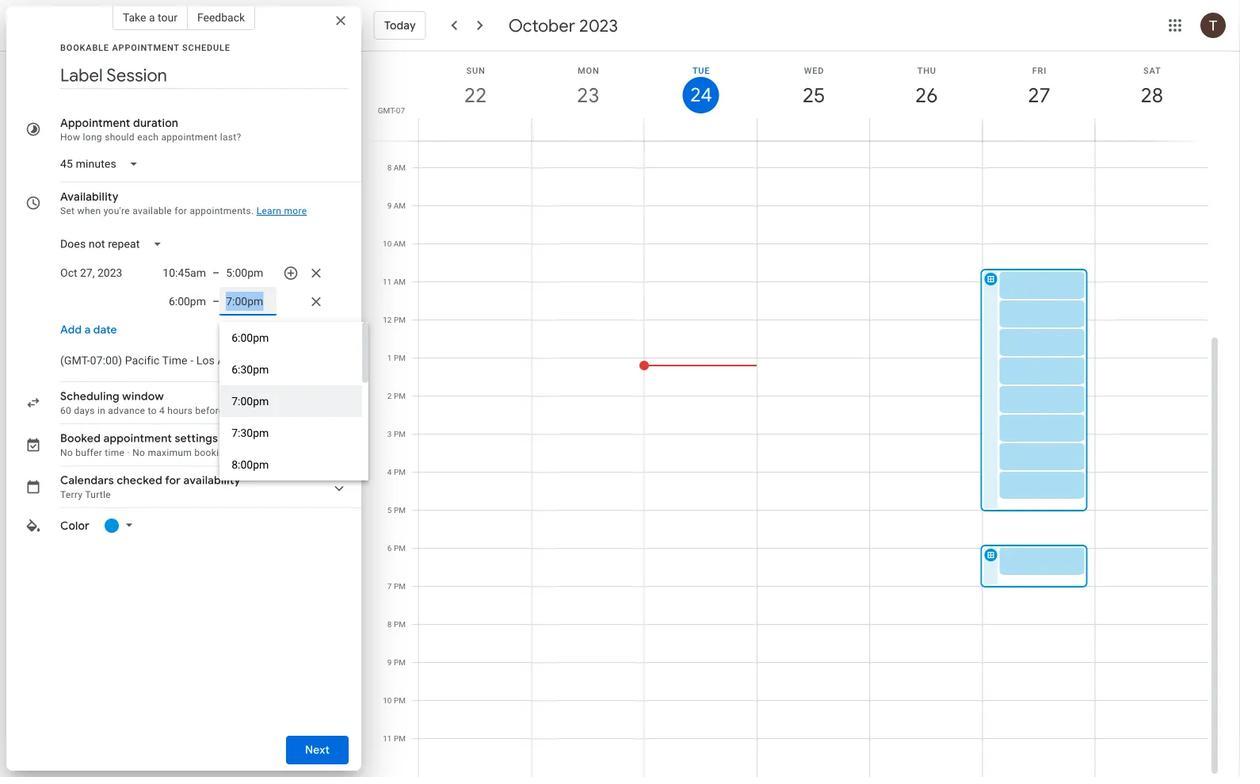 Task type: vqa. For each thing, say whether or not it's contained in the screenshot.


Task type: describe. For each thing, give the bounding box(es) containing it.
booked appointment settings no buffer time · no maximum bookings per day
[[60, 431, 270, 458]]

9 pm
[[388, 657, 406, 667]]

8 for 8 pm
[[388, 619, 392, 629]]

days
[[74, 405, 95, 416]]

fri 27
[[1028, 65, 1050, 108]]

availability set when you're available for appointments. learn more
[[60, 190, 307, 216]]

terry
[[60, 489, 83, 500]]

learn more link
[[257, 205, 307, 216]]

end time list box
[[220, 322, 369, 481]]

11 am
[[383, 277, 406, 286]]

1 no from the left
[[60, 447, 73, 458]]

12
[[383, 315, 392, 324]]

28 column header
[[1096, 52, 1209, 141]]

8:00pm option
[[220, 449, 363, 481]]

appointment
[[112, 42, 180, 52]]

appointment duration how long should each appointment last?
[[60, 116, 241, 143]]

before
[[195, 405, 224, 416]]

availability
[[60, 190, 119, 204]]

25 column header
[[757, 52, 871, 141]]

scheduling window 60 days in advance to 4 hours before
[[60, 389, 224, 416]]

– for start time text box
[[213, 295, 220, 308]]

scheduling
[[60, 389, 120, 404]]

saturday, october 28 element
[[1135, 77, 1171, 113]]

sat 28
[[1141, 65, 1163, 108]]

date
[[93, 323, 117, 337]]

8:00pm
[[232, 458, 269, 471]]

6:00pm option
[[220, 322, 363, 354]]

next
[[305, 743, 330, 757]]

each
[[137, 132, 159, 143]]

9 for 9 pm
[[388, 657, 392, 667]]

28
[[1141, 82, 1163, 108]]

4 pm
[[388, 467, 406, 477]]

today button
[[374, 6, 426, 44]]

set
[[60, 205, 75, 216]]

more
[[284, 205, 307, 216]]

sunday, october 22 element
[[458, 77, 494, 113]]

23
[[576, 82, 599, 108]]

pm for 2 pm
[[394, 391, 406, 400]]

per
[[238, 447, 252, 458]]

checked
[[117, 473, 163, 488]]

color
[[60, 519, 90, 533]]

7
[[388, 581, 392, 591]]

fri
[[1033, 65, 1048, 75]]

thursday, october 26 element
[[909, 77, 945, 113]]

10 for 10 pm
[[383, 695, 392, 705]]

8 am
[[387, 163, 406, 172]]

2 pm
[[388, 391, 406, 400]]

friday, october 27 element
[[1022, 77, 1058, 113]]

how
[[60, 132, 80, 143]]

feedback button
[[188, 5, 255, 30]]

24 column header
[[644, 52, 758, 141]]

thu 26
[[915, 65, 938, 108]]

october 2023
[[509, 14, 618, 36]]

8 for 8 am
[[387, 163, 392, 172]]

for inside 'calendars checked for availability terry turtle'
[[165, 473, 181, 488]]

am for 8 am
[[394, 163, 406, 172]]

buffer
[[76, 447, 102, 458]]

2 no from the left
[[133, 447, 145, 458]]

bookable
[[60, 42, 109, 52]]

add a date
[[60, 323, 117, 337]]

today
[[385, 18, 416, 33]]

learn
[[257, 205, 282, 216]]

mon
[[578, 65, 600, 75]]

a for tour
[[149, 11, 155, 24]]

6:30pm
[[232, 363, 269, 376]]

pm for 9 pm
[[394, 657, 406, 667]]

6:00pm
[[232, 331, 269, 344]]

Date text field
[[60, 263, 123, 282]]

booked
[[60, 431, 101, 446]]

07
[[396, 105, 405, 115]]

·
[[127, 447, 130, 458]]

wednesday, october 25 element
[[796, 77, 833, 113]]

mon 23
[[576, 65, 600, 108]]

appointment inside booked appointment settings no buffer time · no maximum bookings per day
[[104, 431, 172, 446]]

a for date
[[85, 323, 91, 337]]

duration
[[133, 116, 178, 130]]

End time text field
[[226, 292, 271, 311]]

22 column header
[[419, 52, 532, 141]]

appointment inside appointment duration how long should each appointment last?
[[161, 132, 218, 143]]

End time text field
[[226, 263, 271, 282]]

24
[[690, 82, 711, 107]]

appointments.
[[190, 205, 254, 216]]

should
[[105, 132, 135, 143]]

grid containing 22
[[368, 52, 1222, 777]]

pm for 7 pm
[[394, 581, 406, 591]]

9 am
[[387, 201, 406, 210]]

pm for 10 pm
[[394, 695, 406, 705]]

2023
[[580, 14, 618, 36]]

26 column header
[[870, 52, 984, 141]]

bookable appointment schedule
[[60, 42, 231, 52]]

1
[[388, 353, 392, 362]]

wed 25
[[802, 65, 825, 108]]



Task type: locate. For each thing, give the bounding box(es) containing it.
1 am from the top
[[394, 163, 406, 172]]

last?
[[220, 132, 241, 143]]

for inside availability set when you're available for appointments. learn more
[[175, 205, 187, 216]]

feedback
[[197, 11, 245, 24]]

pm right 7
[[394, 581, 406, 591]]

1 pm
[[388, 353, 406, 362]]

pm down 9 pm
[[394, 695, 406, 705]]

4 inside grid
[[388, 467, 392, 477]]

gmt-
[[378, 105, 396, 115]]

appointment
[[161, 132, 218, 143], [104, 431, 172, 446]]

turtle
[[85, 489, 111, 500]]

0 vertical spatial 11
[[383, 277, 392, 286]]

1 pm from the top
[[394, 315, 406, 324]]

0 vertical spatial 4
[[159, 405, 165, 416]]

11 pm from the top
[[394, 695, 406, 705]]

5 pm from the top
[[394, 467, 406, 477]]

11 pm
[[383, 733, 406, 743]]

– for start time text field
[[213, 266, 220, 279]]

take a tour
[[123, 11, 178, 24]]

8 pm
[[388, 619, 406, 629]]

11 down 10 pm at the bottom of the page
[[383, 733, 392, 743]]

1 9 from the top
[[387, 201, 392, 210]]

0 horizontal spatial 4
[[159, 405, 165, 416]]

sun
[[467, 65, 486, 75]]

pm for 1 pm
[[394, 353, 406, 362]]

add
[[60, 323, 82, 337]]

a
[[149, 11, 155, 24], [85, 323, 91, 337]]

hours
[[168, 405, 193, 416]]

appointment up ·
[[104, 431, 172, 446]]

long
[[83, 132, 102, 143]]

pm for 4 pm
[[394, 467, 406, 477]]

– left end time text box
[[213, 295, 220, 308]]

pm for 12 pm
[[394, 315, 406, 324]]

am
[[394, 163, 406, 172], [394, 201, 406, 210], [394, 239, 406, 248], [394, 277, 406, 286]]

tue 24
[[690, 65, 711, 107]]

grid
[[368, 52, 1222, 777]]

22
[[464, 82, 486, 108]]

9
[[387, 201, 392, 210], [388, 657, 392, 667]]

8 up 9 am
[[387, 163, 392, 172]]

am down "8 am" at top left
[[394, 201, 406, 210]]

a right add
[[85, 323, 91, 337]]

12 pm
[[383, 315, 406, 324]]

1 vertical spatial –
[[213, 295, 220, 308]]

pm for 11 pm
[[394, 733, 406, 743]]

you're
[[104, 205, 130, 216]]

pm for 8 pm
[[394, 619, 406, 629]]

9 for 9 am
[[387, 201, 392, 210]]

1 11 from the top
[[383, 277, 392, 286]]

2 pm from the top
[[394, 353, 406, 362]]

maximum
[[148, 447, 192, 458]]

am for 10 am
[[394, 239, 406, 248]]

7:30pm
[[232, 426, 269, 439]]

11 up 12
[[383, 277, 392, 286]]

3
[[388, 429, 392, 439]]

7 pm
[[388, 581, 406, 591]]

pm right 1
[[394, 353, 406, 362]]

6:30pm option
[[220, 354, 363, 385]]

2 am from the top
[[394, 201, 406, 210]]

availability
[[184, 473, 241, 488]]

27
[[1028, 82, 1050, 108]]

12 pm from the top
[[394, 733, 406, 743]]

pm
[[394, 315, 406, 324], [394, 353, 406, 362], [394, 391, 406, 400], [394, 429, 406, 439], [394, 467, 406, 477], [394, 505, 406, 515], [394, 543, 406, 553], [394, 581, 406, 591], [394, 619, 406, 629], [394, 657, 406, 667], [394, 695, 406, 705], [394, 733, 406, 743]]

7:00pm
[[232, 395, 269, 408]]

11 for 11 am
[[383, 277, 392, 286]]

60
[[60, 405, 71, 416]]

1 vertical spatial 4
[[388, 467, 392, 477]]

11 for 11 pm
[[383, 733, 392, 743]]

a left tour
[[149, 11, 155, 24]]

8 pm from the top
[[394, 581, 406, 591]]

4 pm from the top
[[394, 429, 406, 439]]

0 vertical spatial appointment
[[161, 132, 218, 143]]

pm for 6 pm
[[394, 543, 406, 553]]

10 pm
[[383, 695, 406, 705]]

4
[[159, 405, 165, 416], [388, 467, 392, 477]]

0 horizontal spatial a
[[85, 323, 91, 337]]

am down 9 am
[[394, 239, 406, 248]]

27 column header
[[983, 52, 1096, 141]]

available
[[133, 205, 172, 216]]

in
[[97, 405, 105, 416]]

pm right 12
[[394, 315, 406, 324]]

advance
[[108, 405, 145, 416]]

Add title text field
[[60, 63, 349, 87]]

10 up 11 pm
[[383, 695, 392, 705]]

1 horizontal spatial no
[[133, 447, 145, 458]]

4 right to
[[159, 405, 165, 416]]

9 up 10 pm at the bottom of the page
[[388, 657, 392, 667]]

no down booked
[[60, 447, 73, 458]]

1 horizontal spatial 4
[[388, 467, 392, 477]]

– left end time text field
[[213, 266, 220, 279]]

5
[[388, 505, 392, 515]]

tour
[[158, 11, 178, 24]]

10 am
[[383, 239, 406, 248]]

6 pm
[[388, 543, 406, 553]]

–
[[213, 266, 220, 279], [213, 295, 220, 308]]

tuesday, october 24, today element
[[683, 77, 720, 113]]

2 9 from the top
[[388, 657, 392, 667]]

4 inside scheduling window 60 days in advance to 4 hours before
[[159, 405, 165, 416]]

october
[[509, 14, 576, 36]]

23 column header
[[532, 52, 645, 141]]

0 vertical spatial –
[[213, 266, 220, 279]]

25
[[802, 82, 825, 108]]

7:30pm option
[[220, 417, 363, 449]]

5 pm
[[388, 505, 406, 515]]

0 vertical spatial 8
[[387, 163, 392, 172]]

1 vertical spatial 11
[[383, 733, 392, 743]]

None field
[[54, 150, 151, 178], [54, 230, 175, 259], [54, 347, 293, 375], [54, 150, 151, 178], [54, 230, 175, 259], [54, 347, 293, 375]]

10 up 11 am
[[383, 239, 392, 248]]

sat
[[1144, 65, 1162, 75]]

7 pm from the top
[[394, 543, 406, 553]]

next button
[[286, 731, 349, 769]]

pm right 6
[[394, 543, 406, 553]]

pm down 10 pm at the bottom of the page
[[394, 733, 406, 743]]

gmt-07
[[378, 105, 405, 115]]

appointment down the duration
[[161, 132, 218, 143]]

tue
[[693, 65, 711, 75]]

6
[[388, 543, 392, 553]]

pm for 3 pm
[[394, 429, 406, 439]]

0 vertical spatial 9
[[387, 201, 392, 210]]

pm down 3 pm
[[394, 467, 406, 477]]

0 vertical spatial for
[[175, 205, 187, 216]]

0 vertical spatial 10
[[383, 239, 392, 248]]

for right available
[[175, 205, 187, 216]]

1 vertical spatial appointment
[[104, 431, 172, 446]]

am for 11 am
[[394, 277, 406, 286]]

1 vertical spatial a
[[85, 323, 91, 337]]

1 vertical spatial 8
[[388, 619, 392, 629]]

when
[[77, 205, 101, 216]]

pm up 9 pm
[[394, 619, 406, 629]]

pm right the '5'
[[394, 505, 406, 515]]

2 8 from the top
[[388, 619, 392, 629]]

take
[[123, 11, 146, 24]]

4 down 3
[[388, 467, 392, 477]]

am up 12 pm
[[394, 277, 406, 286]]

time
[[105, 447, 125, 458]]

1 horizontal spatial a
[[149, 11, 155, 24]]

Start time text field
[[162, 263, 206, 282]]

2 10 from the top
[[383, 695, 392, 705]]

am for 9 am
[[394, 201, 406, 210]]

wed
[[805, 65, 825, 75]]

9 up 10 am
[[387, 201, 392, 210]]

to
[[148, 405, 157, 416]]

1 vertical spatial 10
[[383, 695, 392, 705]]

pm right 3
[[394, 429, 406, 439]]

1 8 from the top
[[387, 163, 392, 172]]

1 vertical spatial 9
[[388, 657, 392, 667]]

calendars checked for availability terry turtle
[[60, 473, 241, 500]]

0 vertical spatial a
[[149, 11, 155, 24]]

9 pm from the top
[[394, 619, 406, 629]]

thu
[[918, 65, 937, 75]]

3 pm from the top
[[394, 391, 406, 400]]

calendars
[[60, 473, 114, 488]]

7:00pm option
[[220, 385, 363, 417]]

4 am from the top
[[394, 277, 406, 286]]

10 for 10 am
[[383, 239, 392, 248]]

Start time text field
[[162, 292, 206, 311]]

1 vertical spatial for
[[165, 473, 181, 488]]

am up 9 am
[[394, 163, 406, 172]]

monday, october 23 element
[[570, 77, 607, 113]]

bookings
[[195, 447, 235, 458]]

pm down the 8 pm
[[394, 657, 406, 667]]

1 10 from the top
[[383, 239, 392, 248]]

8 down 7
[[388, 619, 392, 629]]

no right ·
[[133, 447, 145, 458]]

for down maximum
[[165, 473, 181, 488]]

sun 22
[[464, 65, 486, 108]]

2 – from the top
[[213, 295, 220, 308]]

take a tour button
[[113, 5, 188, 30]]

3 am from the top
[[394, 239, 406, 248]]

10 pm from the top
[[394, 657, 406, 667]]

no
[[60, 447, 73, 458], [133, 447, 145, 458]]

11
[[383, 277, 392, 286], [383, 733, 392, 743]]

2 11 from the top
[[383, 733, 392, 743]]

0 horizontal spatial no
[[60, 447, 73, 458]]

day
[[255, 447, 270, 458]]

1 – from the top
[[213, 266, 220, 279]]

pm right the 2
[[394, 391, 406, 400]]

schedule
[[182, 42, 231, 52]]

3 pm
[[388, 429, 406, 439]]

6 pm from the top
[[394, 505, 406, 515]]

pm for 5 pm
[[394, 505, 406, 515]]



